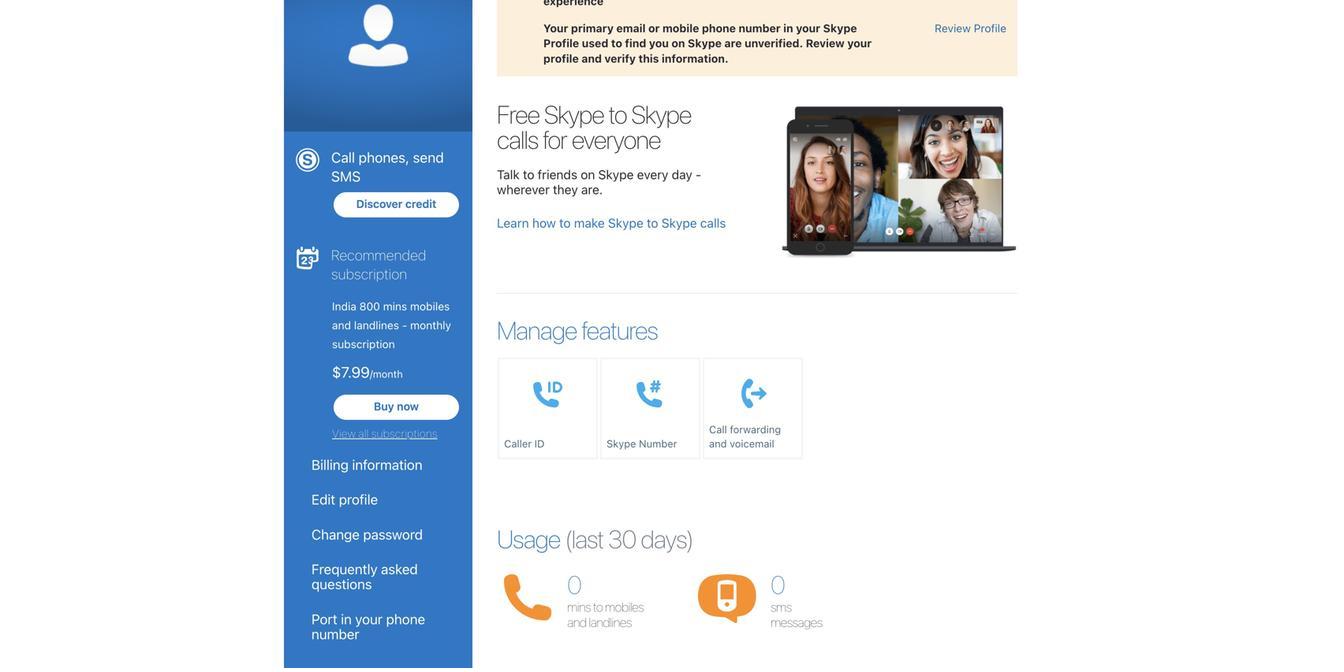 Task type: describe. For each thing, give the bounding box(es) containing it.
asked
[[381, 562, 418, 578]]

how
[[532, 216, 556, 231]]

- inside the india 800 mins mobiles and landlines - monthly subscription
[[402, 319, 407, 332]]

call for call forwarding and voicemail
[[709, 424, 727, 436]]

calls inside free skype to skype calls for everyone
[[497, 125, 538, 155]]

used
[[582, 37, 608, 50]]

monthly
[[410, 319, 451, 332]]

are
[[724, 37, 742, 50]]

subscriptions
[[371, 428, 437, 441]]

mobile
[[663, 22, 699, 35]]

your inside the port in your phone number
[[355, 612, 383, 628]]

review inside your primary email or mobile phone number in your skype profile used to find you on skype are unverified. review your profile and verify this information.
[[806, 37, 845, 50]]

call phones, send sms
[[331, 149, 444, 185]]

discover credit button
[[334, 192, 459, 218]]

on inside talk to friends on skype every day - wherever they are.
[[581, 167, 595, 182]]

learn how to make skype to skype calls link
[[497, 216, 726, 231]]

forwarding
[[730, 424, 781, 436]]

you
[[649, 37, 669, 50]]

change password link
[[312, 527, 445, 543]]

profile inside your primary email or mobile phone number in your skype profile used to find you on skype are unverified. review your profile and verify this information.
[[543, 52, 579, 65]]

free
[[497, 99, 540, 129]]

verify
[[605, 52, 636, 65]]

port in your phone number link
[[312, 612, 445, 643]]

0 for 0 sms messages
[[771, 570, 784, 600]]

recommended subscription
[[331, 247, 426, 283]]

now
[[397, 400, 419, 413]]

edit profile link
[[312, 492, 445, 508]]

password
[[363, 527, 423, 543]]

800
[[359, 300, 380, 313]]

$7.99
[[332, 364, 370, 381]]

this
[[639, 52, 659, 65]]

and inside your primary email or mobile phone number in your skype profile used to find you on skype are unverified. review your profile and verify this information.
[[582, 52, 602, 65]]

usage (last 30 days)
[[497, 524, 693, 554]]

manage features link
[[497, 315, 658, 345]]

features
[[582, 315, 658, 345]]

main content containing free skype to skype calls for everyone
[[473, 76, 1041, 669]]

profile inside your primary email or mobile phone number in your skype profile used to find you on skype are unverified. review your profile and verify this information.
[[543, 37, 579, 50]]

subscription inside recommended subscription
[[331, 266, 407, 283]]

1 horizontal spatial review
[[935, 22, 971, 35]]

billing information
[[312, 457, 422, 473]]

call phones, send sms link
[[296, 148, 461, 186]]

- inside talk to friends on skype every day - wherever they are.
[[696, 167, 701, 182]]

sms
[[771, 600, 792, 615]]

make
[[574, 216, 605, 231]]

manage
[[497, 315, 577, 345]]

learn
[[497, 216, 529, 231]]

number inside the port in your phone number
[[312, 627, 359, 643]]

mins inside the india 800 mins mobiles and landlines - monthly subscription
[[383, 300, 407, 313]]

change password
[[312, 527, 423, 543]]

credit
[[405, 198, 436, 211]]

and inside call forwarding and voicemail
[[709, 438, 727, 450]]

landlines for india
[[354, 319, 399, 332]]

free skype to skype calls for everyone
[[497, 99, 691, 155]]

(last
[[565, 524, 604, 554]]

and inside 0 mins to mobiles and landlines
[[567, 616, 586, 631]]

frequently asked questions link
[[312, 562, 445, 593]]

to inside free skype to skype calls for everyone
[[609, 99, 627, 129]]

1 vertical spatial calls
[[700, 216, 726, 231]]

subscription inside the india 800 mins mobiles and landlines - monthly subscription
[[332, 338, 395, 351]]

edit profile
[[312, 492, 378, 508]]

call for call phones, send sms
[[331, 149, 355, 166]]

mins inside 0 mins to mobiles and landlines
[[567, 600, 591, 615]]

change
[[312, 527, 360, 543]]

review profile
[[935, 22, 1006, 35]]

messages
[[771, 616, 822, 631]]

phones,
[[359, 149, 409, 166]]

find
[[625, 37, 646, 50]]

port in your phone number
[[312, 612, 425, 643]]

number inside your primary email or mobile phone number in your skype profile used to find you on skype are unverified. review your profile and verify this information.
[[739, 22, 781, 35]]

/month
[[370, 368, 403, 380]]

0 horizontal spatial profile
[[339, 492, 378, 508]]

discover credit
[[356, 198, 436, 211]]

caller id
[[504, 438, 545, 450]]

skype number
[[607, 438, 677, 450]]

day
[[672, 167, 692, 182]]

primary
[[571, 22, 614, 35]]

talk
[[497, 167, 520, 182]]

or
[[648, 22, 660, 35]]

they
[[553, 182, 578, 197]]

india 800 mins mobiles and landlines - monthly subscription
[[332, 300, 451, 351]]

questions
[[312, 577, 372, 593]]

landlines for 0
[[589, 616, 632, 631]]

mobiles for 0
[[605, 600, 644, 615]]

everyone
[[572, 125, 661, 155]]

unverified.
[[745, 37, 803, 50]]

sms
[[331, 168, 361, 185]]

friends
[[538, 167, 577, 182]]

skype inside talk to friends on skype every day - wherever they are.
[[598, 167, 634, 182]]



Task type: locate. For each thing, give the bounding box(es) containing it.
frequently
[[312, 562, 378, 578]]

view all subscriptions
[[332, 428, 437, 441]]

profile right edit
[[339, 492, 378, 508]]

call inside call phones, send sms
[[331, 149, 355, 166]]

view all subscriptions link
[[332, 427, 461, 442]]

to down every at the top of the page
[[647, 216, 658, 231]]

1 vertical spatial call
[[709, 424, 727, 436]]

send
[[413, 149, 444, 166]]

0 horizontal spatial landlines
[[354, 319, 399, 332]]

buy now
[[374, 400, 419, 413]]

calls
[[497, 125, 538, 155], [700, 216, 726, 231]]

voicemail
[[730, 438, 774, 450]]

0 horizontal spatial in
[[341, 612, 352, 628]]

phone
[[702, 22, 736, 35], [386, 612, 425, 628]]

skype
[[823, 22, 857, 35], [688, 37, 722, 50], [544, 99, 604, 129], [631, 99, 691, 129], [598, 167, 634, 182], [608, 216, 644, 231], [662, 216, 697, 231], [607, 438, 636, 450]]

manage features
[[497, 315, 658, 345]]

0 vertical spatial your
[[796, 22, 820, 35]]

review
[[935, 22, 971, 35], [806, 37, 845, 50]]

to inside talk to friends on skype every day - wherever they are.
[[523, 167, 534, 182]]

edit
[[312, 492, 335, 508]]

0 horizontal spatial review
[[806, 37, 845, 50]]

mobiles up "monthly"
[[410, 300, 450, 313]]

to inside 0 mins to mobiles and landlines
[[593, 600, 603, 615]]

learn how to make skype to skype calls
[[497, 216, 726, 231]]

usage link
[[497, 524, 560, 554]]

2 0 from the left
[[771, 570, 784, 600]]

0 horizontal spatial phone
[[386, 612, 425, 628]]

1 horizontal spatial profile
[[543, 52, 579, 65]]

call forwarding and voicemail link
[[703, 358, 803, 460]]

india
[[332, 300, 356, 313]]

frequently asked questions
[[312, 562, 418, 593]]

1 vertical spatial review
[[806, 37, 845, 50]]

landlines
[[354, 319, 399, 332], [589, 616, 632, 631]]

caller id link
[[498, 358, 598, 460]]

0 down (last
[[567, 570, 581, 600]]

0 horizontal spatial on
[[581, 167, 595, 182]]

- right day
[[696, 167, 701, 182]]

in up unverified.
[[783, 22, 793, 35]]

$7.99 /month
[[332, 364, 403, 381]]

0 vertical spatial subscription
[[331, 266, 407, 283]]

every
[[637, 167, 668, 182]]

email
[[616, 22, 646, 35]]

0 vertical spatial phone
[[702, 22, 736, 35]]

alert
[[497, 0, 1018, 76]]

in inside your primary email or mobile phone number in your skype profile used to find you on skype are unverified. review your profile and verify this information.
[[783, 22, 793, 35]]

mobiles for india
[[410, 300, 450, 313]]

to inside your primary email or mobile phone number in your skype profile used to find you on skype are unverified. review your profile and verify this information.
[[611, 37, 622, 50]]

1 horizontal spatial your
[[796, 22, 820, 35]]

and inside the india 800 mins mobiles and landlines - monthly subscription
[[332, 319, 351, 332]]

review profile link
[[935, 21, 1006, 37]]

1 horizontal spatial mins
[[567, 600, 591, 615]]

2 horizontal spatial your
[[847, 37, 872, 50]]

0 horizontal spatial call
[[331, 149, 355, 166]]

1 horizontal spatial mobiles
[[605, 600, 644, 615]]

1 horizontal spatial profile
[[974, 22, 1006, 35]]

your
[[796, 22, 820, 35], [847, 37, 872, 50], [355, 612, 383, 628]]

1 0 from the left
[[567, 570, 581, 600]]

in right the port
[[341, 612, 352, 628]]

for
[[543, 125, 567, 155]]

0 vertical spatial mobiles
[[410, 300, 450, 313]]

profile
[[543, 52, 579, 65], [339, 492, 378, 508]]

in inside the port in your phone number
[[341, 612, 352, 628]]

call inside call forwarding and voicemail
[[709, 424, 727, 436]]

call
[[331, 149, 355, 166], [709, 424, 727, 436]]

recommended
[[331, 247, 426, 264]]

talk to friends on skype every day - wherever they are.
[[497, 167, 701, 197]]

0 inside 0 sms messages
[[771, 570, 784, 600]]

0 horizontal spatial mobiles
[[410, 300, 450, 313]]

number up unverified.
[[739, 22, 781, 35]]

main content
[[473, 76, 1041, 669]]

1 vertical spatial your
[[847, 37, 872, 50]]

billing information link
[[312, 457, 445, 473]]

mobiles inside 0 mins to mobiles and landlines
[[605, 600, 644, 615]]

subscription up $7.99 /month
[[332, 338, 395, 351]]

to
[[611, 37, 622, 50], [609, 99, 627, 129], [523, 167, 534, 182], [559, 216, 571, 231], [647, 216, 658, 231], [593, 600, 603, 615]]

on up are.
[[581, 167, 595, 182]]

0 horizontal spatial calls
[[497, 125, 538, 155]]

0 horizontal spatial your
[[355, 612, 383, 628]]

to down usage (last 30 days) in the bottom of the page
[[593, 600, 603, 615]]

0 horizontal spatial -
[[402, 319, 407, 332]]

profile down your
[[543, 52, 579, 65]]

0 vertical spatial in
[[783, 22, 793, 35]]

skype number link
[[600, 358, 700, 460]]

call forwarding and voicemail
[[709, 424, 781, 450]]

1 vertical spatial subscription
[[332, 338, 395, 351]]

call left forwarding
[[709, 424, 727, 436]]

0 vertical spatial call
[[331, 149, 355, 166]]

0 vertical spatial on
[[672, 37, 685, 50]]

caller
[[504, 438, 532, 450]]

0 up sms
[[771, 570, 784, 600]]

1 horizontal spatial landlines
[[589, 616, 632, 631]]

phone up are at the top
[[702, 22, 736, 35]]

1 vertical spatial profile
[[543, 37, 579, 50]]

your primary email or mobile phone number in your skype profile used to find you on skype are unverified. review your profile and verify this information.
[[543, 22, 872, 65]]

1 horizontal spatial number
[[739, 22, 781, 35]]

on inside your primary email or mobile phone number in your skype profile used to find you on skype are unverified. review your profile and verify this information.
[[672, 37, 685, 50]]

1 vertical spatial mobiles
[[605, 600, 644, 615]]

1 vertical spatial landlines
[[589, 616, 632, 631]]

landlines inside 0 mins to mobiles and landlines
[[589, 616, 632, 631]]

0 vertical spatial profile
[[974, 22, 1006, 35]]

subscription
[[331, 266, 407, 283], [332, 338, 395, 351]]

phone inside your primary email or mobile phone number in your skype profile used to find you on skype are unverified. review your profile and verify this information.
[[702, 22, 736, 35]]

1 horizontal spatial on
[[672, 37, 685, 50]]

mins
[[383, 300, 407, 313], [567, 600, 591, 615]]

are.
[[581, 182, 603, 197]]

0 sms messages
[[771, 570, 822, 631]]

1 vertical spatial phone
[[386, 612, 425, 628]]

1 vertical spatial number
[[312, 627, 359, 643]]

mins right 800
[[383, 300, 407, 313]]

mobiles inside the india 800 mins mobiles and landlines - monthly subscription
[[410, 300, 450, 313]]

billing
[[312, 457, 349, 473]]

days)
[[641, 524, 693, 554]]

0 vertical spatial calls
[[497, 125, 538, 155]]

mins down (last
[[567, 600, 591, 615]]

1 horizontal spatial call
[[709, 424, 727, 436]]

wherever
[[497, 182, 550, 197]]

all
[[358, 428, 369, 441]]

0 vertical spatial number
[[739, 22, 781, 35]]

0 vertical spatial review
[[935, 22, 971, 35]]

2 vertical spatial your
[[355, 612, 383, 628]]

in
[[783, 22, 793, 35], [341, 612, 352, 628]]

to up verify
[[611, 37, 622, 50]]

subscription down recommended
[[331, 266, 407, 283]]

1 horizontal spatial calls
[[700, 216, 726, 231]]

discover
[[356, 198, 403, 211]]

port
[[312, 612, 337, 628]]

profile
[[974, 22, 1006, 35], [543, 37, 579, 50]]

on down mobile
[[672, 37, 685, 50]]

mobiles down 30
[[605, 600, 644, 615]]

phone down 'asked'
[[386, 612, 425, 628]]

1 horizontal spatial phone
[[702, 22, 736, 35]]

to up wherever
[[523, 167, 534, 182]]

0 for 0 mins to mobiles and landlines
[[567, 570, 581, 600]]

id
[[535, 438, 545, 450]]

1 horizontal spatial 0
[[771, 570, 784, 600]]

phone inside the port in your phone number
[[386, 612, 425, 628]]

0 vertical spatial mins
[[383, 300, 407, 313]]

30
[[608, 524, 636, 554]]

number
[[739, 22, 781, 35], [312, 627, 359, 643]]

0 horizontal spatial number
[[312, 627, 359, 643]]

landlines inside the india 800 mins mobiles and landlines - monthly subscription
[[354, 319, 399, 332]]

view
[[332, 428, 356, 441]]

-
[[696, 167, 701, 182], [402, 319, 407, 332]]

your
[[543, 22, 568, 35]]

1 vertical spatial -
[[402, 319, 407, 332]]

usage
[[497, 524, 560, 554]]

0 vertical spatial -
[[696, 167, 701, 182]]

buy
[[374, 400, 394, 413]]

0 horizontal spatial 0
[[567, 570, 581, 600]]

0 horizontal spatial profile
[[543, 37, 579, 50]]

- left "monthly"
[[402, 319, 407, 332]]

to right how
[[559, 216, 571, 231]]

information.
[[662, 52, 729, 65]]

0 inside 0 mins to mobiles and landlines
[[567, 570, 581, 600]]

0 vertical spatial landlines
[[354, 319, 399, 332]]

1 horizontal spatial -
[[696, 167, 701, 182]]

0 horizontal spatial mins
[[383, 300, 407, 313]]

call up sms
[[331, 149, 355, 166]]

number
[[639, 438, 677, 450]]

1 vertical spatial mins
[[567, 600, 591, 615]]

1 vertical spatial profile
[[339, 492, 378, 508]]

0 mins to mobiles and landlines
[[567, 570, 644, 631]]

information
[[352, 457, 422, 473]]

alert containing your primary email or mobile phone number in your skype profile used to find you on skype are unverified. review your profile and verify this information.
[[497, 0, 1018, 76]]

1 vertical spatial on
[[581, 167, 595, 182]]

to down verify
[[609, 99, 627, 129]]

0 vertical spatial profile
[[543, 52, 579, 65]]

1 vertical spatial in
[[341, 612, 352, 628]]

buy now link
[[334, 395, 459, 421]]

1 horizontal spatial in
[[783, 22, 793, 35]]

number down questions
[[312, 627, 359, 643]]



Task type: vqa. For each thing, say whether or not it's contained in the screenshot.
are
yes



